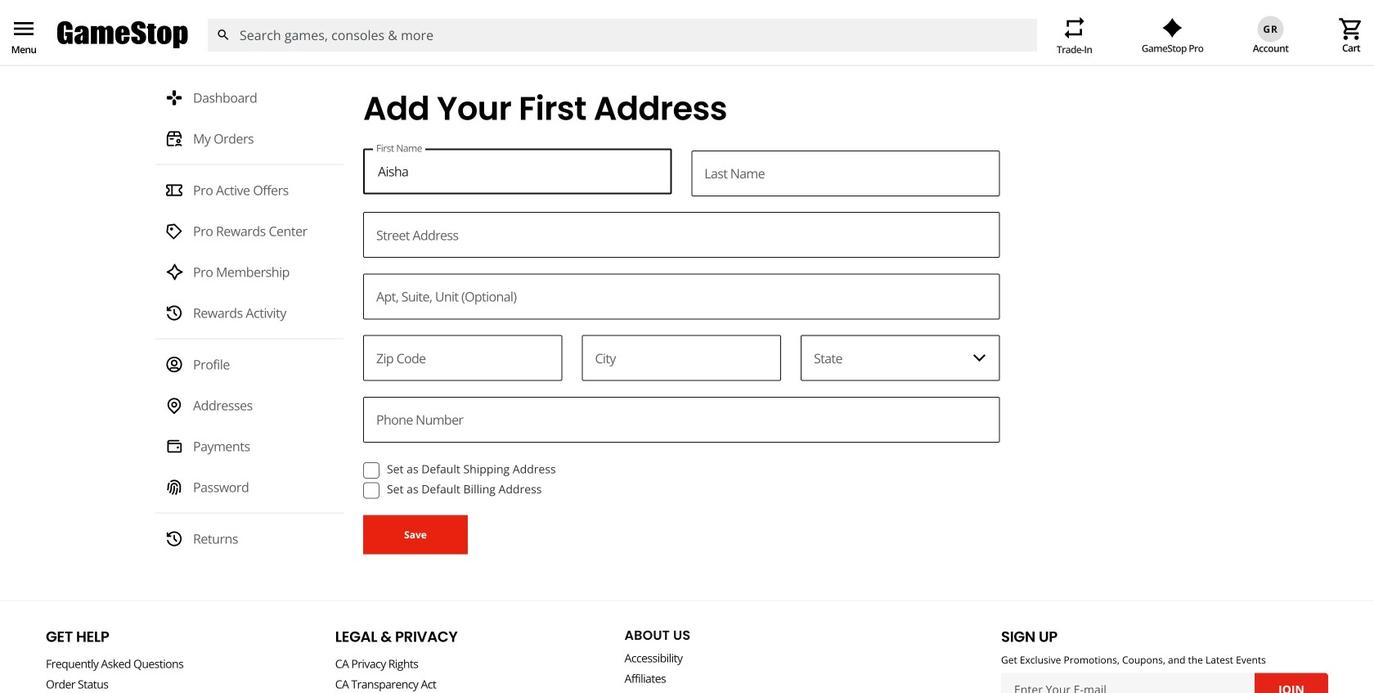 Task type: vqa. For each thing, say whether or not it's contained in the screenshot.
Date:
no



Task type: locate. For each thing, give the bounding box(es) containing it.
None text field
[[363, 212, 1000, 258], [582, 335, 781, 381], [363, 397, 1000, 443], [363, 212, 1000, 258], [582, 335, 781, 381], [363, 397, 1000, 443]]

gamestop image
[[57, 19, 188, 51]]

password icon image
[[165, 478, 183, 496]]

my orders icon image
[[165, 130, 183, 148]]

None text field
[[363, 149, 672, 194], [692, 150, 1000, 196], [363, 274, 1000, 319], [363, 149, 672, 194], [692, 150, 1000, 196], [363, 274, 1000, 319]]

None search field
[[207, 19, 1038, 51]]

addresses icon image
[[165, 397, 183, 415]]

None telephone field
[[363, 335, 563, 381]]

gamestop pro icon image
[[1163, 18, 1183, 38]]

dashboard icon image
[[165, 89, 183, 107]]

returns icon image
[[165, 530, 183, 548]]



Task type: describe. For each thing, give the bounding box(es) containing it.
pro membership icon image
[[165, 263, 183, 281]]

profile icon image
[[165, 356, 183, 374]]

pro rewards center icon image
[[165, 222, 183, 240]]

rewards activity icon image
[[165, 304, 183, 322]]

pro active offers icon image
[[165, 181, 183, 199]]

payments icon image
[[165, 438, 183, 456]]

Enter Your E-mail text field
[[1002, 673, 1256, 693]]

Search games, consoles & more search field
[[240, 19, 1008, 51]]



